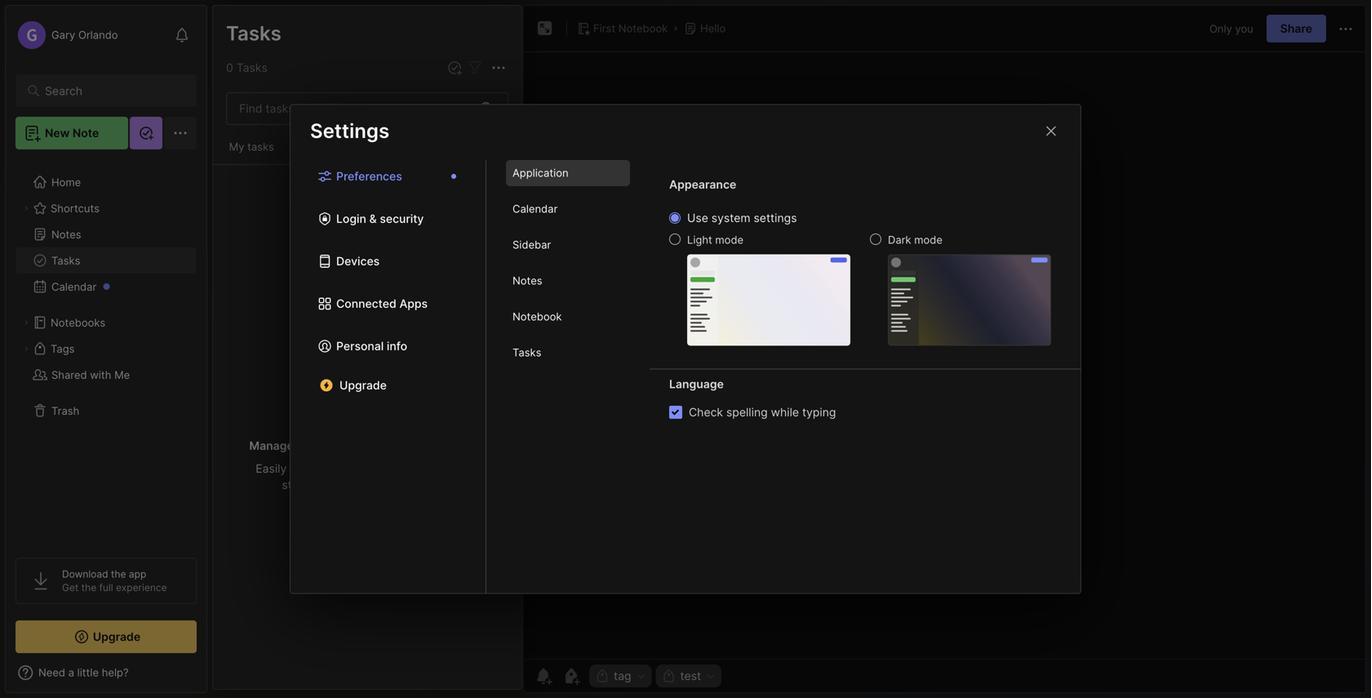 Task type: vqa. For each thing, say whether or not it's contained in the screenshot.
2 notes
yes



Task type: describe. For each thing, give the bounding box(es) containing it.
notebook inside tab
[[513, 310, 562, 323]]

date,
[[355, 462, 382, 476]]

notes inside tab
[[513, 274, 543, 287]]

shared with me
[[51, 368, 130, 381]]

notebooks
[[51, 316, 105, 329]]

manage
[[249, 439, 294, 453]]

calendar inside tab
[[513, 203, 558, 215]]

experience
[[116, 582, 167, 594]]

nov for nov 21, 2023
[[229, 257, 248, 269]]

only
[[1210, 22, 1233, 35]]

one
[[432, 439, 453, 453]]

tags
[[51, 342, 75, 355]]

my tasks button
[[213, 131, 290, 164]]

home link
[[16, 169, 197, 195]]

apps
[[400, 297, 428, 311]]

spelling
[[727, 405, 768, 419]]

my
[[229, 140, 244, 153]]

calendar tab
[[506, 196, 630, 222]]

share
[[1281, 22, 1313, 36]]

by
[[315, 462, 328, 476]]

easily sort by due date, note, or assigned status using this view and more
[[256, 462, 479, 492]]

28,
[[251, 155, 265, 167]]

shared with me link
[[16, 362, 196, 388]]

me
[[114, 368, 130, 381]]

view
[[374, 478, 399, 492]]

first notebook button
[[574, 17, 671, 40]]

tasks button
[[16, 247, 196, 273]]

my tasks
[[229, 140, 274, 153]]

settings
[[310, 119, 390, 143]]

mode for light mode
[[715, 233, 744, 246]]

main element
[[0, 0, 212, 698]]

due
[[331, 462, 352, 476]]

test inside test button
[[680, 669, 701, 683]]

upgrade for upgrade popup button in the main 'element'
[[93, 630, 141, 644]]

app
[[129, 568, 146, 580]]

nov 28, 2023
[[229, 155, 292, 167]]

expand notebooks image
[[21, 318, 31, 327]]

add tag image
[[562, 666, 581, 686]]

organize
[[320, 439, 368, 453]]

0 tasks
[[226, 61, 268, 75]]

notes inside tree
[[51, 228, 81, 241]]

note
[[73, 126, 99, 140]]

is
[[254, 131, 262, 144]]

check
[[689, 405, 723, 419]]

0 vertical spatial notes
[[225, 20, 281, 44]]

easily
[[256, 462, 287, 476]]

tag button
[[589, 665, 652, 687]]

shortcuts
[[51, 202, 99, 215]]

hello button
[[681, 17, 729, 40]]

shortcuts button
[[16, 195, 196, 221]]

none search field inside main 'element'
[[45, 81, 175, 100]]

devices
[[336, 254, 380, 268]]

notebook inside button
[[619, 22, 668, 35]]

download
[[62, 568, 108, 580]]

tab list containing preferences
[[291, 160, 487, 593]]

connected apps
[[336, 297, 428, 311]]

use
[[687, 211, 709, 225]]

0 vertical spatial the
[[111, 568, 126, 580]]

21,
[[251, 257, 263, 269]]

tags button
[[16, 336, 196, 362]]

notebook tab
[[506, 304, 630, 330]]

tasks inside button
[[51, 254, 80, 267]]

&
[[369, 212, 377, 226]]

first notebook
[[594, 22, 668, 35]]

upgrade for topmost upgrade popup button
[[340, 378, 387, 392]]

preferences
[[336, 169, 402, 183]]

using
[[319, 478, 347, 492]]

sidebar tab
[[506, 232, 630, 258]]

nov 21, 2023
[[229, 257, 290, 269]]

new task image
[[447, 60, 463, 76]]

tasks up notes
[[226, 21, 282, 45]]

2023 for nov 28, 2023
[[268, 155, 292, 167]]

new
[[45, 126, 70, 140]]

calendar inside button
[[51, 280, 97, 293]]

first
[[594, 22, 616, 35]]

Note Editor text field
[[524, 51, 1366, 659]]

2
[[225, 60, 232, 74]]

in
[[419, 439, 429, 453]]

status
[[282, 478, 315, 492]]

0 horizontal spatial the
[[81, 582, 97, 594]]

use system settings
[[687, 211, 797, 225]]

Use system settings radio
[[669, 212, 681, 224]]

download the app get the full experience
[[62, 568, 167, 594]]

application
[[513, 167, 569, 179]]

share button
[[1267, 15, 1327, 42]]

Search text field
[[45, 83, 175, 99]]

notes tab
[[506, 268, 630, 294]]

or
[[416, 462, 427, 476]]

sidebar
[[513, 239, 551, 251]]



Task type: locate. For each thing, give the bounding box(es) containing it.
upgrade button inside main 'element'
[[16, 620, 197, 653]]

calendar
[[513, 203, 558, 215], [51, 280, 97, 293]]

notes down shortcuts
[[51, 228, 81, 241]]

2 horizontal spatial notes
[[513, 274, 543, 287]]

settings
[[754, 211, 797, 225]]

1 horizontal spatial notebook
[[619, 22, 668, 35]]

login
[[336, 212, 366, 226]]

0 horizontal spatial notes
[[51, 228, 81, 241]]

full
[[99, 582, 113, 594]]

notes link
[[16, 221, 196, 247]]

test button
[[656, 665, 722, 687]]

mode right dark
[[915, 233, 943, 246]]

1 horizontal spatial hello
[[701, 22, 726, 35]]

1 tab list from the left
[[291, 160, 487, 593]]

2023 right 28,
[[268, 155, 292, 167]]

security
[[380, 212, 424, 226]]

1 horizontal spatial upgrade button
[[310, 372, 466, 398]]

notes up notes
[[225, 20, 281, 44]]

0 vertical spatial test
[[274, 131, 293, 144]]

notes
[[225, 20, 281, 44], [51, 228, 81, 241], [513, 274, 543, 287]]

close image
[[1042, 121, 1061, 141]]

tasks
[[247, 140, 274, 153], [371, 439, 401, 453]]

1 vertical spatial upgrade button
[[16, 620, 197, 653]]

0 horizontal spatial mode
[[715, 233, 744, 246]]

language
[[669, 377, 724, 391]]

a
[[265, 131, 271, 144]]

tasks tab
[[506, 340, 630, 366]]

1 vertical spatial the
[[81, 582, 97, 594]]

while
[[771, 405, 799, 419]]

0 vertical spatial upgrade button
[[310, 372, 466, 398]]

notes
[[235, 60, 266, 74]]

upgrade
[[340, 378, 387, 392], [93, 630, 141, 644]]

login & security
[[336, 212, 424, 226]]

1 vertical spatial nov
[[229, 257, 248, 269]]

0 horizontal spatial notebook
[[513, 310, 562, 323]]

this is a test
[[229, 131, 293, 144]]

nov down the my
[[229, 155, 248, 167]]

upgrade button
[[310, 372, 466, 398], [16, 620, 197, 653]]

notes down sidebar
[[513, 274, 543, 287]]

0 horizontal spatial and
[[297, 439, 317, 453]]

you
[[1236, 22, 1254, 35]]

1 horizontal spatial mode
[[915, 233, 943, 246]]

note,
[[386, 462, 413, 476]]

0 horizontal spatial calendar
[[51, 280, 97, 293]]

0 vertical spatial nov
[[229, 155, 248, 167]]

hello inside button
[[701, 22, 726, 35]]

upgrade inside tab list
[[340, 378, 387, 392]]

1 horizontal spatial tasks
[[371, 439, 401, 453]]

dark mode
[[888, 233, 943, 246]]

1 vertical spatial notes
[[51, 228, 81, 241]]

connected
[[336, 297, 397, 311]]

personal
[[336, 339, 384, 353]]

note window element
[[523, 5, 1367, 693]]

1 horizontal spatial notes
[[225, 20, 281, 44]]

Dark mode radio
[[870, 233, 882, 245]]

and up the sort
[[297, 439, 317, 453]]

1 vertical spatial 2023
[[266, 257, 290, 269]]

1 nov from the top
[[229, 155, 248, 167]]

0 vertical spatial 2023
[[268, 155, 292, 167]]

tree containing home
[[6, 159, 207, 543]]

with
[[90, 368, 111, 381]]

1 vertical spatial notebook
[[513, 310, 562, 323]]

0 horizontal spatial upgrade button
[[16, 620, 197, 653]]

tree
[[6, 159, 207, 543]]

info
[[387, 339, 407, 353]]

home
[[51, 176, 81, 188]]

calendar up sidebar
[[513, 203, 558, 215]]

get
[[62, 582, 79, 594]]

1 horizontal spatial and
[[402, 478, 422, 492]]

1 horizontal spatial calendar
[[513, 203, 558, 215]]

mode
[[715, 233, 744, 246], [915, 233, 943, 246]]

the down download
[[81, 582, 97, 594]]

2 nov from the top
[[229, 257, 248, 269]]

tag
[[614, 669, 631, 683]]

None search field
[[45, 81, 175, 100]]

trash
[[51, 404, 79, 417]]

and down or
[[402, 478, 422, 492]]

untitled
[[229, 235, 270, 248]]

all
[[404, 439, 416, 453]]

0 vertical spatial and
[[297, 439, 317, 453]]

2 notes
[[225, 60, 266, 74]]

new note
[[45, 126, 99, 140]]

tab list containing application
[[487, 160, 650, 593]]

only you
[[1210, 22, 1254, 35]]

place
[[455, 439, 485, 453]]

appearance
[[669, 178, 737, 191]]

sort
[[290, 462, 312, 476]]

notebook down notes tab
[[513, 310, 562, 323]]

2 vertical spatial notes
[[513, 274, 543, 287]]

1 horizontal spatial the
[[111, 568, 126, 580]]

Find tasks… text field
[[229, 95, 471, 122]]

dark
[[888, 233, 912, 246]]

check spelling while typing
[[689, 405, 836, 419]]

upgrade inside main 'element'
[[93, 630, 141, 644]]

calendar up notebooks
[[51, 280, 97, 293]]

0 horizontal spatial tasks
[[247, 140, 274, 153]]

1 vertical spatial calendar
[[51, 280, 97, 293]]

1 vertical spatial test
[[680, 669, 701, 683]]

upgrade down personal
[[340, 378, 387, 392]]

this
[[351, 478, 370, 492]]

use system settings option group
[[669, 211, 1052, 346]]

personal info
[[336, 339, 407, 353]]

expand note image
[[536, 19, 555, 38]]

add a reminder image
[[534, 666, 554, 686]]

test
[[274, 131, 293, 144], [680, 669, 701, 683]]

system
[[712, 211, 751, 225]]

notebooks link
[[16, 309, 196, 336]]

1 horizontal spatial upgrade
[[340, 378, 387, 392]]

0 horizontal spatial upgrade
[[93, 630, 141, 644]]

upgrade button down full on the bottom left of the page
[[16, 620, 197, 653]]

row group
[[213, 165, 522, 505]]

upgrade button down info
[[310, 372, 466, 398]]

2023 for nov 21, 2023
[[266, 257, 290, 269]]

calendar button
[[16, 273, 196, 300]]

0 vertical spatial notebook
[[619, 22, 668, 35]]

this
[[229, 131, 251, 144]]

1 vertical spatial hello
[[229, 114, 255, 127]]

1 vertical spatial upgrade
[[93, 630, 141, 644]]

0 vertical spatial hello
[[701, 22, 726, 35]]

nov for nov 28, 2023
[[229, 155, 248, 167]]

the up full on the bottom left of the page
[[111, 568, 126, 580]]

manage and organize tasks all in one place
[[249, 439, 485, 453]]

upgrade down full on the bottom left of the page
[[93, 630, 141, 644]]

Check spelling while typing checkbox
[[669, 406, 683, 419]]

tree inside main 'element'
[[6, 159, 207, 543]]

1 horizontal spatial test
[[680, 669, 701, 683]]

2 mode from the left
[[915, 233, 943, 246]]

application tab
[[506, 160, 630, 186]]

test right a
[[274, 131, 293, 144]]

and inside easily sort by due date, note, or assigned status using this view and more
[[402, 478, 422, 492]]

expand tags image
[[21, 344, 31, 353]]

0 horizontal spatial test
[[274, 131, 293, 144]]

1 vertical spatial tasks
[[371, 439, 401, 453]]

tab list
[[291, 160, 487, 593], [487, 160, 650, 593]]

more
[[425, 478, 453, 492]]

tasks down notebook tab
[[513, 346, 542, 359]]

tasks up the calendar button
[[51, 254, 80, 267]]

0 horizontal spatial hello
[[229, 114, 255, 127]]

mode for dark mode
[[915, 233, 943, 246]]

2 tab list from the left
[[487, 160, 650, 593]]

notebook right first
[[619, 22, 668, 35]]

Light mode radio
[[669, 233, 681, 245]]

row group containing manage and organize tasks all in one place
[[213, 165, 522, 505]]

tasks inside tab
[[513, 346, 542, 359]]

light mode
[[687, 233, 744, 246]]

shared
[[51, 368, 87, 381]]

1 mode from the left
[[715, 233, 744, 246]]

0 vertical spatial upgrade
[[340, 378, 387, 392]]

tooltip
[[408, 19, 589, 51]]

0 vertical spatial calendar
[[513, 203, 558, 215]]

assigned
[[430, 462, 479, 476]]

1 vertical spatial and
[[402, 478, 422, 492]]

test right tag
[[680, 669, 701, 683]]

tasks inside "button"
[[247, 140, 274, 153]]

nov left 21,
[[229, 257, 248, 269]]

2023 right 21,
[[266, 257, 290, 269]]

the
[[111, 568, 126, 580], [81, 582, 97, 594]]

tasks right 0
[[236, 61, 268, 75]]

trash link
[[16, 398, 196, 424]]

0
[[226, 61, 233, 75]]

mode down system on the top right
[[715, 233, 744, 246]]

0 vertical spatial tasks
[[247, 140, 274, 153]]

typing
[[802, 405, 836, 419]]



